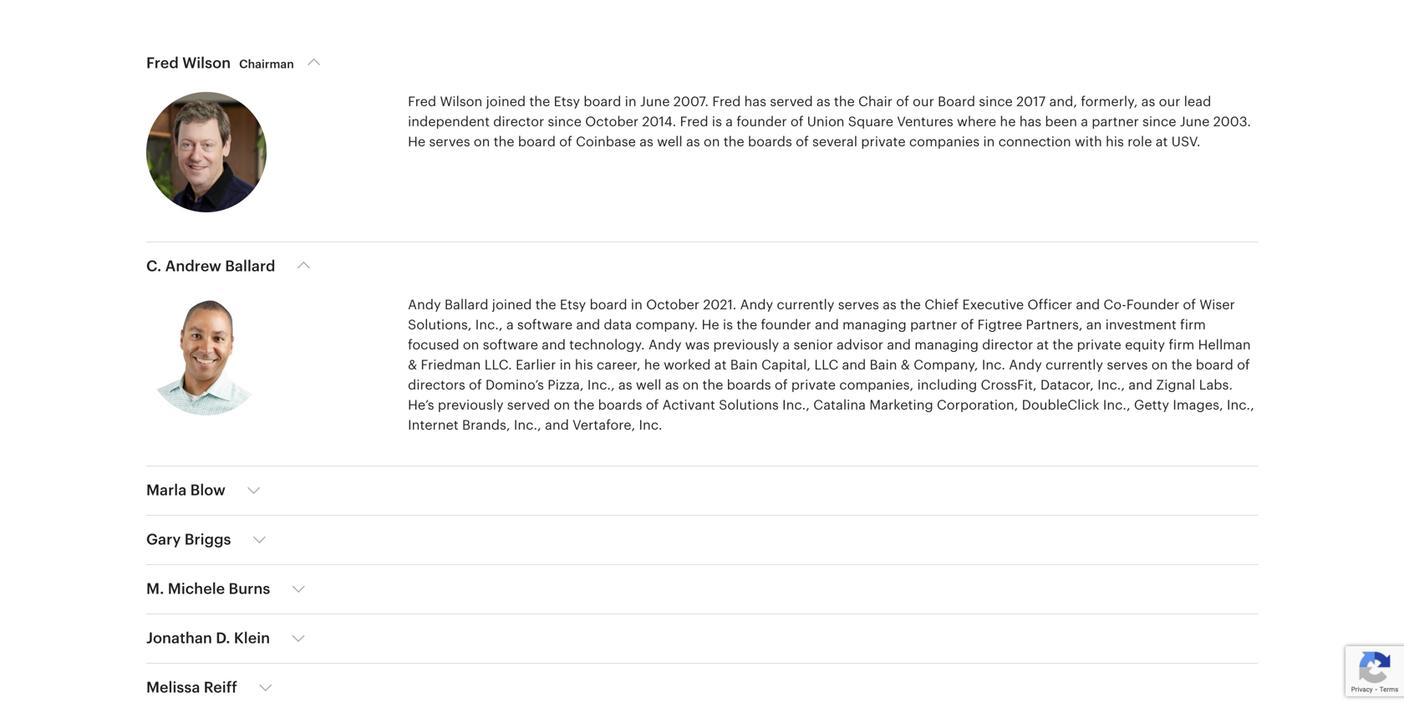 Task type: describe. For each thing, give the bounding box(es) containing it.
activant
[[662, 399, 715, 412]]

c. andrew  ballard button
[[146, 259, 1258, 274]]

a up with
[[1081, 115, 1088, 129]]

october inside andy ballard joined the etsy board in october 2021. andy currently serves as the chief executive officer and co-founder of wiser solutions, inc., a software and data company. he is the founder and managing partner of figtree partners, an investment firm focused on software and technology. andy was previously a senior advisor and managing director at the private equity firm hellman & friedman llc. earlier in his career, he worked at bain capital, llc and bain & company, inc. andy currently serves on the board of directors of domino's pizza, inc., as well as on the boards of private companies, including crossfit, datacor, inc., and zignal labs. he's previously served on the boards of activant solutions inc., catalina marketing corporation, doubleclick inc., getty images, inc., internet brands, inc., and vertafore, inc.
[[646, 298, 700, 312]]

1 vertical spatial software
[[483, 339, 538, 352]]

2017
[[1017, 95, 1046, 109]]

zignal
[[1156, 379, 1196, 392]]

company.
[[636, 318, 698, 332]]

1 horizontal spatial since
[[979, 95, 1013, 109]]

and down pizza,
[[545, 419, 569, 432]]

1 vertical spatial june
[[1180, 115, 1210, 129]]

focused
[[408, 339, 459, 352]]

0 horizontal spatial previously
[[438, 399, 504, 412]]

1 & from the left
[[408, 359, 417, 372]]

co-
[[1104, 298, 1127, 312]]

earlier
[[516, 359, 556, 372]]

director inside fred wilson joined the etsy board in june 2007. fred has served as the chair of our board since 2017 and, formerly, as our lead independent director since october 2014. fred is a founder of union square ventures where he has been a partner since june 2003. he serves on the board of coinbase as well as on the boards  of several private companies in connection with his role at usv.
[[493, 115, 544, 129]]

his for with
[[1106, 135, 1124, 149]]

fred wilson chairman
[[146, 56, 294, 71]]

joined for independent
[[486, 95, 526, 109]]

andy up "solutions,"
[[408, 298, 441, 312]]

2003.
[[1213, 115, 1251, 129]]

jonathan
[[146, 631, 212, 646]]

inc., left getty
[[1103, 399, 1131, 412]]

vertafore,
[[573, 419, 635, 432]]

chair
[[859, 95, 893, 109]]

pizza,
[[548, 379, 584, 392]]

on up activant
[[683, 379, 699, 392]]

marla blow button
[[146, 483, 1258, 498]]

wilson for fred wilson chairman
[[182, 56, 231, 71]]

figtree
[[978, 318, 1022, 332]]

in up data
[[631, 298, 643, 312]]

as down 2014. on the left of the page
[[640, 135, 654, 149]]

2 horizontal spatial since
[[1143, 115, 1177, 129]]

career,
[[597, 359, 641, 372]]

board up labs.
[[1196, 359, 1234, 372]]

founder inside andy ballard joined the etsy board in october 2021. andy currently serves as the chief executive officer and co-founder of wiser solutions, inc., a software and data company. he is the founder and managing partner of figtree partners, an investment firm focused on software and technology. andy was previously a senior advisor and managing director at the private equity firm hellman & friedman llc. earlier in his career, he worked at bain capital, llc and bain & company, inc. andy currently serves on the board of directors of domino's pizza, inc., as well as on the boards of private companies, including crossfit, datacor, inc., and zignal labs. he's previously served on the boards of activant solutions inc., catalina marketing corporation, doubleclick inc., getty images, inc., internet brands, inc., and vertafore, inc.
[[761, 318, 812, 332]]

worked
[[664, 359, 711, 372]]

been
[[1045, 115, 1078, 129]]

including
[[917, 379, 977, 392]]

melissa
[[146, 680, 200, 696]]

coinbase
[[576, 135, 636, 149]]

a right 2014. on the left of the page
[[726, 115, 733, 129]]

founder
[[1127, 298, 1180, 312]]

several
[[812, 135, 858, 149]]

jonathan d. klein
[[146, 631, 270, 646]]

of left union
[[791, 115, 804, 129]]

2 vertical spatial boards
[[598, 399, 642, 412]]

board
[[938, 95, 976, 109]]

andy up crossfit, on the bottom of page
[[1009, 359, 1042, 372]]

llc
[[814, 359, 839, 372]]

a up llc.
[[506, 318, 514, 332]]

and down advisor
[[842, 359, 866, 372]]

on down equity
[[1152, 359, 1168, 372]]

1 vertical spatial firm
[[1169, 339, 1195, 352]]

0 horizontal spatial managing
[[843, 318, 907, 332]]

he inside fred wilson joined the etsy board in june 2007. fred has served as the chair of our board since 2017 and, formerly, as our lead independent director since october 2014. fred is a founder of union square ventures where he has been a partner since june 2003. he serves on the board of coinbase as well as on the boards  of several private companies in connection with his role at usv.
[[1000, 115, 1016, 129]]

0 horizontal spatial since
[[548, 115, 582, 129]]

ballard inside andy ballard joined the etsy board in october 2021. andy currently serves as the chief executive officer and co-founder of wiser solutions, inc., a software and data company. he is the founder and managing partner of figtree partners, an investment firm focused on software and technology. andy was previously a senior advisor and managing director at the private equity firm hellman & friedman llc. earlier in his career, he worked at bain capital, llc and bain & company, inc. andy currently serves on the board of directors of domino's pizza, inc., as well as on the boards of private companies, including crossfit, datacor, inc., and zignal labs. he's previously served on the boards of activant solutions inc., catalina marketing corporation, doubleclick inc., getty images, inc., internet brands, inc., and vertafore, inc.
[[445, 298, 489, 312]]

at inside fred wilson joined the etsy board in june 2007. fred has served as the chair of our board since 2017 and, formerly, as our lead independent director since october 2014. fred is a founder of union square ventures where he has been a partner since june 2003. he serves on the board of coinbase as well as on the boards  of several private companies in connection with his role at usv.
[[1156, 135, 1168, 149]]

with
[[1075, 135, 1102, 149]]

an
[[1087, 318, 1102, 332]]

jonathan d. klein button
[[146, 631, 1258, 646]]

llc.
[[484, 359, 512, 372]]

c. andrew  ballard
[[146, 259, 275, 274]]

andrew
[[165, 259, 221, 274]]

he's
[[408, 399, 434, 412]]

melissa reiff
[[146, 680, 237, 696]]

portrait image for fred wilson joined the etsy board in june 2007. fred has served as the chair of our board since 2017 and, formerly, as our lead independent director since october 2014. fred is a founder of union square ventures where he has been a partner since june 2003. he serves on the board of coinbase as well as on the boards  of several private companies in connection with his role at usv.
[[146, 92, 267, 212]]

2007.
[[674, 95, 709, 109]]

andy right 2021. on the right top
[[740, 298, 773, 312]]

inc., down labs.
[[1227, 399, 1255, 412]]

wiser
[[1200, 298, 1235, 312]]

marla
[[146, 483, 187, 498]]

2014.
[[642, 115, 676, 129]]

brands,
[[462, 419, 510, 432]]

2 bain from the left
[[870, 359, 897, 372]]

blow
[[190, 483, 226, 498]]

c.
[[146, 259, 162, 274]]

images,
[[1173, 399, 1224, 412]]

well inside fred wilson joined the etsy board in june 2007. fred has served as the chair of our board since 2017 and, formerly, as our lead independent director since october 2014. fred is a founder of union square ventures where he has been a partner since june 2003. he serves on the board of coinbase as well as on the boards  of several private companies in connection with his role at usv.
[[657, 135, 683, 149]]

etsy for director
[[554, 95, 580, 109]]

advisor
[[837, 339, 884, 352]]

ventures
[[897, 115, 954, 129]]

catalina
[[814, 399, 866, 412]]

and,
[[1050, 95, 1078, 109]]

was
[[685, 339, 710, 352]]

of down capital,
[[775, 379, 788, 392]]

on down pizza,
[[554, 399, 570, 412]]

m.
[[146, 582, 164, 597]]

companies
[[909, 135, 980, 149]]

private inside fred wilson joined the etsy board in june 2007. fred has served as the chair of our board since 2017 and, formerly, as our lead independent director since october 2014. fred is a founder of union square ventures where he has been a partner since june 2003. he serves on the board of coinbase as well as on the boards  of several private companies in connection with his role at usv.
[[861, 135, 906, 149]]

and up an at top right
[[1076, 298, 1100, 312]]

andy ballard joined the etsy board in october 2021. andy currently serves as the chief executive officer and co-founder of wiser solutions, inc., a software and data company. he is the founder and managing partner of figtree partners, an investment firm focused on software and technology. andy was previously a senior advisor and managing director at the private equity firm hellman & friedman llc. earlier in his career, he worked at bain capital, llc and bain & company, inc. andy currently serves on the board of directors of domino's pizza, inc., as well as on the boards of private companies, including crossfit, datacor, inc., and zignal labs. he's previously served on the boards of activant solutions inc., catalina marketing corporation, doubleclick inc., getty images, inc., internet brands, inc., and vertafore, inc.
[[408, 298, 1255, 432]]

he inside fred wilson joined the etsy board in june 2007. fred has served as the chair of our board since 2017 and, formerly, as our lead independent director since october 2014. fred is a founder of union square ventures where he has been a partner since june 2003. he serves on the board of coinbase as well as on the boards  of several private companies in connection with his role at usv.
[[408, 135, 426, 149]]

companies,
[[840, 379, 914, 392]]

inc., right datacor,
[[1098, 379, 1125, 392]]

0 vertical spatial software
[[517, 318, 573, 332]]

company,
[[914, 359, 978, 372]]

klein
[[234, 631, 270, 646]]

as up union
[[817, 95, 831, 109]]

briggs
[[185, 532, 231, 548]]

executive
[[962, 298, 1024, 312]]

0 horizontal spatial currently
[[777, 298, 835, 312]]

connection
[[999, 135, 1071, 149]]

domino's
[[486, 379, 544, 392]]

technology.
[[569, 339, 645, 352]]

0 horizontal spatial private
[[791, 379, 836, 392]]

officer
[[1028, 298, 1073, 312]]

of left 'coinbase'
[[559, 135, 572, 149]]

2 our from the left
[[1159, 95, 1181, 109]]

2 vertical spatial at
[[715, 359, 727, 372]]

and up getty
[[1129, 379, 1153, 392]]

inc., down capital,
[[782, 399, 810, 412]]

partner inside fred wilson joined the etsy board in june 2007. fred has served as the chair of our board since 2017 and, formerly, as our lead independent director since october 2014. fred is a founder of union square ventures where he has been a partner since june 2003. he serves on the board of coinbase as well as on the boards  of several private companies in connection with his role at usv.
[[1092, 115, 1139, 129]]

board up 'coinbase'
[[584, 95, 621, 109]]

as down worked
[[665, 379, 679, 392]]

his for in
[[575, 359, 593, 372]]

director inside andy ballard joined the etsy board in october 2021. andy currently serves as the chief executive officer and co-founder of wiser solutions, inc., a software and data company. he is the founder and managing partner of figtree partners, an investment firm focused on software and technology. andy was previously a senior advisor and managing director at the private equity firm hellman & friedman llc. earlier in his career, he worked at bain capital, llc and bain & company, inc. andy currently serves on the board of directors of domino's pizza, inc., as well as on the boards of private companies, including crossfit, datacor, inc., and zignal labs. he's previously served on the boards of activant solutions inc., catalina marketing corporation, doubleclick inc., getty images, inc., internet brands, inc., and vertafore, inc.
[[982, 339, 1033, 352]]

served inside fred wilson joined the etsy board in june 2007. fred has served as the chair of our board since 2017 and, formerly, as our lead independent director since october 2014. fred is a founder of union square ventures where he has been a partner since june 2003. he serves on the board of coinbase as well as on the boards  of several private companies in connection with his role at usv.
[[770, 95, 813, 109]]



Task type: locate. For each thing, give the bounding box(es) containing it.
1 vertical spatial inc.
[[639, 419, 663, 432]]

he inside andy ballard joined the etsy board in october 2021. andy currently serves as the chief executive officer and co-founder of wiser solutions, inc., a software and data company. he is the founder and managing partner of figtree partners, an investment firm focused on software and technology. andy was previously a senior advisor and managing director at the private equity firm hellman & friedman llc. earlier in his career, he worked at bain capital, llc and bain & company, inc. andy currently serves on the board of directors of domino's pizza, inc., as well as on the boards of private companies, including crossfit, datacor, inc., and zignal labs. he's previously served on the boards of activant solutions inc., catalina marketing corporation, doubleclick inc., getty images, inc., internet brands, inc., and vertafore, inc.
[[644, 359, 660, 372]]

0 horizontal spatial has
[[744, 95, 767, 109]]

0 horizontal spatial director
[[493, 115, 544, 129]]

is down 2021. on the right top
[[723, 318, 733, 332]]

hellman
[[1198, 339, 1251, 352]]

1 horizontal spatial served
[[770, 95, 813, 109]]

1 vertical spatial joined
[[492, 298, 532, 312]]

1 horizontal spatial he
[[702, 318, 719, 332]]

boards inside fred wilson joined the etsy board in june 2007. fred has served as the chair of our board since 2017 and, formerly, as our lead independent director since october 2014. fred is a founder of union square ventures where he has been a partner since june 2003. he serves on the board of coinbase as well as on the boards  of several private companies in connection with his role at usv.
[[748, 135, 792, 149]]

a up capital,
[[783, 339, 790, 352]]

1 horizontal spatial private
[[861, 135, 906, 149]]

1 horizontal spatial june
[[1180, 115, 1210, 129]]

inc., right the brands, at bottom
[[514, 419, 541, 432]]

managing up advisor
[[843, 318, 907, 332]]

1 vertical spatial wilson
[[440, 95, 483, 109]]

d.
[[216, 631, 230, 646]]

1 horizontal spatial october
[[646, 298, 700, 312]]

firm down 'wiser'
[[1180, 318, 1206, 332]]

0 vertical spatial boards
[[748, 135, 792, 149]]

melissa reiff button
[[146, 680, 1258, 696]]

wilson up independent
[[440, 95, 483, 109]]

where
[[957, 115, 997, 129]]

previously
[[713, 339, 779, 352], [438, 399, 504, 412]]

1 horizontal spatial director
[[982, 339, 1033, 352]]

and up technology.
[[576, 318, 600, 332]]

1 vertical spatial is
[[723, 318, 733, 332]]

labs.
[[1199, 379, 1233, 392]]

0 horizontal spatial bain
[[730, 359, 758, 372]]

his
[[1106, 135, 1124, 149], [575, 359, 593, 372]]

founder inside fred wilson joined the etsy board in june 2007. fred has served as the chair of our board since 2017 and, formerly, as our lead independent director since october 2014. fred is a founder of union square ventures where he has been a partner since june 2003. he serves on the board of coinbase as well as on the boards  of several private companies in connection with his role at usv.
[[737, 115, 787, 129]]

his left 'role'
[[1106, 135, 1124, 149]]

currently up datacor,
[[1046, 359, 1104, 372]]

chief
[[925, 298, 959, 312]]

etsy up 'coinbase'
[[554, 95, 580, 109]]

m. michele burns button
[[146, 582, 1258, 597]]

lead
[[1184, 95, 1212, 109]]

equity
[[1125, 339, 1165, 352]]

1 vertical spatial served
[[507, 399, 550, 412]]

boards
[[748, 135, 792, 149], [727, 379, 771, 392], [598, 399, 642, 412]]

and
[[1076, 298, 1100, 312], [576, 318, 600, 332], [815, 318, 839, 332], [542, 339, 566, 352], [887, 339, 911, 352], [842, 359, 866, 372], [1129, 379, 1153, 392], [545, 419, 569, 432]]

independent
[[408, 115, 490, 129]]

firm right equity
[[1169, 339, 1195, 352]]

served inside andy ballard joined the etsy board in october 2021. andy currently serves as the chief executive officer and co-founder of wiser solutions, inc., a software and data company. he is the founder and managing partner of figtree partners, an investment firm focused on software and technology. andy was previously a senior advisor and managing director at the private equity firm hellman & friedman llc. earlier in his career, he worked at bain capital, llc and bain & company, inc. andy currently serves on the board of directors of domino's pizza, inc., as well as on the boards of private companies, including crossfit, datacor, inc., and zignal labs. he's previously served on the boards of activant solutions inc., catalina marketing corporation, doubleclick inc., getty images, inc., internet brands, inc., and vertafore, inc.
[[507, 399, 550, 412]]

gary briggs
[[146, 532, 231, 548]]

on
[[474, 135, 490, 149], [704, 135, 720, 149], [463, 339, 479, 352], [1152, 359, 1168, 372], [683, 379, 699, 392], [554, 399, 570, 412]]

of down union
[[796, 135, 809, 149]]

1 vertical spatial serves
[[838, 298, 879, 312]]

reiff
[[204, 680, 237, 696]]

well down 2014. on the left of the page
[[657, 135, 683, 149]]

0 horizontal spatial served
[[507, 399, 550, 412]]

of right chair
[[896, 95, 909, 109]]

1 vertical spatial private
[[1077, 339, 1122, 352]]

0 horizontal spatial his
[[575, 359, 593, 372]]

well
[[657, 135, 683, 149], [636, 379, 662, 392]]

0 vertical spatial inc.
[[982, 359, 1006, 372]]

1 bain from the left
[[730, 359, 758, 372]]

andy down the company.
[[649, 339, 682, 352]]

our
[[913, 95, 934, 109], [1159, 95, 1181, 109]]

is inside fred wilson joined the etsy board in june 2007. fred has served as the chair of our board since 2017 and, formerly, as our lead independent director since october 2014. fred is a founder of union square ventures where he has been a partner since june 2003. he serves on the board of coinbase as well as on the boards  of several private companies in connection with his role at usv.
[[712, 115, 722, 129]]

1 horizontal spatial serves
[[838, 298, 879, 312]]

1 horizontal spatial partner
[[1092, 115, 1139, 129]]

1 vertical spatial founder
[[761, 318, 812, 332]]

partner inside andy ballard joined the etsy board in october 2021. andy currently serves as the chief executive officer and co-founder of wiser solutions, inc., a software and data company. he is the founder and managing partner of figtree partners, an investment firm focused on software and technology. andy was previously a senior advisor and managing director at the private equity firm hellman & friedman llc. earlier in his career, he worked at bain capital, llc and bain & company, inc. andy currently serves on the board of directors of domino's pizza, inc., as well as on the boards of private companies, including crossfit, datacor, inc., and zignal labs. he's previously served on the boards of activant solutions inc., catalina marketing corporation, doubleclick inc., getty images, inc., internet brands, inc., and vertafore, inc.
[[910, 318, 958, 332]]

managing up company,
[[915, 339, 979, 352]]

october up 'coinbase'
[[585, 115, 639, 129]]

served down "domino's"
[[507, 399, 550, 412]]

his inside fred wilson joined the etsy board in june 2007. fred has served as the chair of our board since 2017 and, formerly, as our lead independent director since october 2014. fred is a founder of union square ventures where he has been a partner since june 2003. he serves on the board of coinbase as well as on the boards  of several private companies in connection with his role at usv.
[[1106, 135, 1124, 149]]

1 horizontal spatial bain
[[870, 359, 897, 372]]

etsy
[[554, 95, 580, 109], [560, 298, 586, 312]]

0 horizontal spatial ballard
[[225, 259, 275, 274]]

etsy up technology.
[[560, 298, 586, 312]]

0 vertical spatial october
[[585, 115, 639, 129]]

0 vertical spatial he
[[1000, 115, 1016, 129]]

ballard
[[225, 259, 275, 274], [445, 298, 489, 312]]

of down friedman at left
[[469, 379, 482, 392]]

well inside andy ballard joined the etsy board in october 2021. andy currently serves as the chief executive officer and co-founder of wiser solutions, inc., a software and data company. he is the founder and managing partner of figtree partners, an investment firm focused on software and technology. andy was previously a senior advisor and managing director at the private equity firm hellman & friedman llc. earlier in his career, he worked at bain capital, llc and bain & company, inc. andy currently serves on the board of directors of domino's pizza, inc., as well as on the boards of private companies, including crossfit, datacor, inc., and zignal labs. he's previously served on the boards of activant solutions inc., catalina marketing corporation, doubleclick inc., getty images, inc., internet brands, inc., and vertafore, inc.
[[636, 379, 662, 392]]

2 & from the left
[[901, 359, 910, 372]]

since up where
[[979, 95, 1013, 109]]

square
[[848, 115, 894, 129]]

2 horizontal spatial serves
[[1107, 359, 1148, 372]]

boards up solutions
[[727, 379, 771, 392]]

getty
[[1134, 399, 1170, 412]]

1 portrait image from the top
[[146, 92, 267, 212]]

0 horizontal spatial serves
[[429, 135, 470, 149]]

1 vertical spatial boards
[[727, 379, 771, 392]]

of left 'wiser'
[[1183, 298, 1196, 312]]

burns
[[229, 582, 270, 597]]

in down where
[[983, 135, 995, 149]]

firm
[[1180, 318, 1206, 332], [1169, 339, 1195, 352]]

october up the company.
[[646, 298, 700, 312]]

1 horizontal spatial is
[[723, 318, 733, 332]]

his inside andy ballard joined the etsy board in october 2021. andy currently serves as the chief executive officer and co-founder of wiser solutions, inc., a software and data company. he is the founder and managing partner of figtree partners, an investment firm focused on software and technology. andy was previously a senior advisor and managing director at the private equity firm hellman & friedman llc. earlier in his career, he worked at bain capital, llc and bain & company, inc. andy currently serves on the board of directors of domino's pizza, inc., as well as on the boards of private companies, including crossfit, datacor, inc., and zignal labs. he's previously served on the boards of activant solutions inc., catalina marketing corporation, doubleclick inc., getty images, inc., internet brands, inc., and vertafore, inc.
[[575, 359, 593, 372]]

0 horizontal spatial wilson
[[182, 56, 231, 71]]

at right 'role'
[[1156, 135, 1168, 149]]

0 horizontal spatial is
[[712, 115, 722, 129]]

0 horizontal spatial inc.
[[639, 419, 663, 432]]

1 vertical spatial managing
[[915, 339, 979, 352]]

1 vertical spatial ballard
[[445, 298, 489, 312]]

1 horizontal spatial our
[[1159, 95, 1181, 109]]

0 vertical spatial currently
[[777, 298, 835, 312]]

director right independent
[[493, 115, 544, 129]]

in
[[625, 95, 637, 109], [983, 135, 995, 149], [631, 298, 643, 312], [560, 359, 571, 372]]

wilson left 'chairman'
[[182, 56, 231, 71]]

well down career,
[[636, 379, 662, 392]]

0 vertical spatial served
[[770, 95, 813, 109]]

m. michele burns
[[146, 582, 270, 597]]

is right 2014. on the left of the page
[[712, 115, 722, 129]]

0 vertical spatial is
[[712, 115, 722, 129]]

0 vertical spatial previously
[[713, 339, 779, 352]]

1 vertical spatial director
[[982, 339, 1033, 352]]

private down an at top right
[[1077, 339, 1122, 352]]

solutions
[[719, 399, 779, 412]]

inc.,
[[475, 318, 503, 332], [587, 379, 615, 392], [1098, 379, 1125, 392], [782, 399, 810, 412], [1103, 399, 1131, 412], [1227, 399, 1255, 412], [514, 419, 541, 432]]

ballard right andrew
[[225, 259, 275, 274]]

gary
[[146, 532, 181, 548]]

he down independent
[[408, 135, 426, 149]]

previously up the brands, at bottom
[[438, 399, 504, 412]]

datacor,
[[1041, 379, 1094, 392]]

serves inside fred wilson joined the etsy board in june 2007. fred has served as the chair of our board since 2017 and, formerly, as our lead independent director since october 2014. fred is a founder of union square ventures where he has been a partner since june 2003. he serves on the board of coinbase as well as on the boards  of several private companies in connection with his role at usv.
[[429, 135, 470, 149]]

wilson inside fred wilson joined the etsy board in june 2007. fred has served as the chair of our board since 2017 and, formerly, as our lead independent director since october 2014. fred is a founder of union square ventures where he has been a partner since june 2003. he serves on the board of coinbase as well as on the boards  of several private companies in connection with his role at usv.
[[440, 95, 483, 109]]

october
[[585, 115, 639, 129], [646, 298, 700, 312]]

our up ventures
[[913, 95, 934, 109]]

founder up senior
[[761, 318, 812, 332]]

since
[[979, 95, 1013, 109], [548, 115, 582, 129], [1143, 115, 1177, 129]]

he
[[1000, 115, 1016, 129], [644, 359, 660, 372]]

1 horizontal spatial wilson
[[440, 95, 483, 109]]

since up 'role'
[[1143, 115, 1177, 129]]

1 horizontal spatial at
[[1037, 339, 1049, 352]]

corporation,
[[937, 399, 1018, 412]]

0 vertical spatial etsy
[[554, 95, 580, 109]]

bain up companies,
[[870, 359, 897, 372]]

since up 'coinbase'
[[548, 115, 582, 129]]

he
[[408, 135, 426, 149], [702, 318, 719, 332]]

board left 'coinbase'
[[518, 135, 556, 149]]

inc. up crossfit, on the bottom of page
[[982, 359, 1006, 372]]

2 vertical spatial private
[[791, 379, 836, 392]]

0 horizontal spatial at
[[715, 359, 727, 372]]

and up senior
[[815, 318, 839, 332]]

private down "square"
[[861, 135, 906, 149]]

internet
[[408, 419, 459, 432]]

bain
[[730, 359, 758, 372], [870, 359, 897, 372]]

serves down independent
[[429, 135, 470, 149]]

our left the lead
[[1159, 95, 1181, 109]]

he down 2021. on the right top
[[702, 318, 719, 332]]

0 vertical spatial ballard
[[225, 259, 275, 274]]

0 horizontal spatial he
[[408, 135, 426, 149]]

partner down chief
[[910, 318, 958, 332]]

1 vertical spatial well
[[636, 379, 662, 392]]

1 horizontal spatial currently
[[1046, 359, 1104, 372]]

2 portrait image from the top
[[146, 295, 267, 415]]

investment
[[1106, 318, 1177, 332]]

etsy inside andy ballard joined the etsy board in october 2021. andy currently serves as the chief executive officer and co-founder of wiser solutions, inc., a software and data company. he is the founder and managing partner of figtree partners, an investment firm focused on software and technology. andy was previously a senior advisor and managing director at the private equity firm hellman & friedman llc. earlier in his career, he worked at bain capital, llc and bain & company, inc. andy currently serves on the board of directors of domino's pizza, inc., as well as on the boards of private companies, including crossfit, datacor, inc., and zignal labs. he's previously served on the boards of activant solutions inc., catalina marketing corporation, doubleclick inc., getty images, inc., internet brands, inc., and vertafore, inc.
[[560, 298, 586, 312]]

0 horizontal spatial &
[[408, 359, 417, 372]]

boards left several
[[748, 135, 792, 149]]

0 vertical spatial partner
[[1092, 115, 1139, 129]]

june up 2014. on the left of the page
[[640, 95, 670, 109]]

0 horizontal spatial june
[[640, 95, 670, 109]]

1 horizontal spatial previously
[[713, 339, 779, 352]]

board
[[584, 95, 621, 109], [518, 135, 556, 149], [590, 298, 627, 312], [1196, 359, 1234, 372]]

serves down equity
[[1107, 359, 1148, 372]]

bain up solutions
[[730, 359, 758, 372]]

a
[[726, 115, 733, 129], [1081, 115, 1088, 129], [506, 318, 514, 332], [783, 339, 790, 352]]

inc., up llc.
[[475, 318, 503, 332]]

serves
[[429, 135, 470, 149], [838, 298, 879, 312], [1107, 359, 1148, 372]]

0 vertical spatial wilson
[[182, 56, 231, 71]]

0 horizontal spatial our
[[913, 95, 934, 109]]

usv.
[[1172, 135, 1201, 149]]

solutions,
[[408, 318, 472, 332]]

1 vertical spatial he
[[644, 359, 660, 372]]

partners,
[[1026, 318, 1083, 332]]

& down focused at top left
[[408, 359, 417, 372]]

0 vertical spatial director
[[493, 115, 544, 129]]

andy
[[408, 298, 441, 312], [740, 298, 773, 312], [649, 339, 682, 352], [1009, 359, 1042, 372]]

0 horizontal spatial he
[[644, 359, 660, 372]]

0 vertical spatial managing
[[843, 318, 907, 332]]

joined
[[486, 95, 526, 109], [492, 298, 532, 312]]

1 horizontal spatial inc.
[[982, 359, 1006, 372]]

joined for software
[[492, 298, 532, 312]]

1 vertical spatial his
[[575, 359, 593, 372]]

as down career,
[[619, 379, 633, 392]]

marketing
[[870, 399, 933, 412]]

ballard up "solutions,"
[[445, 298, 489, 312]]

previously up capital,
[[713, 339, 779, 352]]

1 horizontal spatial &
[[901, 359, 910, 372]]

marla blow
[[146, 483, 226, 498]]

0 horizontal spatial partner
[[910, 318, 958, 332]]

wilson for fred wilson joined the etsy board in june 2007. fred has served as the chair of our board since 2017 and, formerly, as our lead independent director since october 2014. fred is a founder of union square ventures where he has been a partner since june 2003. he serves on the board of coinbase as well as on the boards  of several private companies in connection with his role at usv.
[[440, 95, 483, 109]]

inc. down activant
[[639, 419, 663, 432]]

wilson
[[182, 56, 231, 71], [440, 95, 483, 109]]

in up pizza,
[[560, 359, 571, 372]]

is inside andy ballard joined the etsy board in october 2021. andy currently serves as the chief executive officer and co-founder of wiser solutions, inc., a software and data company. he is the founder and managing partner of figtree partners, an investment firm focused on software and technology. andy was previously a senior advisor and managing director at the private equity firm hellman & friedman llc. earlier in his career, he worked at bain capital, llc and bain & company, inc. andy currently serves on the board of directors of domino's pizza, inc., as well as on the boards of private companies, including crossfit, datacor, inc., and zignal labs. he's previously served on the boards of activant solutions inc., catalina marketing corporation, doubleclick inc., getty images, inc., internet brands, inc., and vertafore, inc.
[[723, 318, 733, 332]]

software up earlier
[[517, 318, 573, 332]]

1 vertical spatial etsy
[[560, 298, 586, 312]]

michele
[[168, 582, 225, 597]]

june
[[640, 95, 670, 109], [1180, 115, 1210, 129]]

has
[[744, 95, 767, 109], [1020, 115, 1042, 129]]

of down hellman
[[1237, 359, 1250, 372]]

portrait image for andy ballard joined the etsy board in october 2021. andy currently serves as the chief executive officer and co-founder of wiser solutions, inc., a software and data company. he is the founder and managing partner of figtree partners, an investment firm focused on software and technology. andy was previously a senior advisor and managing director at the private equity firm hellman & friedman llc. earlier in his career, he worked at bain capital, llc and bain & company, inc. andy currently serves on the board of directors of domino's pizza, inc., as well as on the boards of private companies, including crossfit, datacor, inc., and zignal labs. he's previously served on the boards of activant solutions inc., catalina marketing corporation, doubleclick inc., getty images, inc., internet brands, inc., and vertafore, inc.
[[146, 295, 267, 415]]

1 horizontal spatial his
[[1106, 135, 1124, 149]]

crossfit,
[[981, 379, 1037, 392]]

0 horizontal spatial october
[[585, 115, 639, 129]]

as up advisor
[[883, 298, 897, 312]]

1 horizontal spatial managing
[[915, 339, 979, 352]]

data
[[604, 318, 632, 332]]

etsy inside fred wilson joined the etsy board in june 2007. fred has served as the chair of our board since 2017 and, formerly, as our lead independent director since october 2014. fred is a founder of union square ventures where he has been a partner since june 2003. he serves on the board of coinbase as well as on the boards  of several private companies in connection with his role at usv.
[[554, 95, 580, 109]]

doubleclick
[[1022, 399, 1100, 412]]

1 our from the left
[[913, 95, 934, 109]]

he right where
[[1000, 115, 1016, 129]]

1 vertical spatial previously
[[438, 399, 504, 412]]

union
[[807, 115, 845, 129]]

as right formerly,
[[1142, 95, 1156, 109]]

formerly,
[[1081, 95, 1138, 109]]

director down 'figtree'
[[982, 339, 1033, 352]]

founder
[[737, 115, 787, 129], [761, 318, 812, 332]]

0 vertical spatial joined
[[486, 95, 526, 109]]

and up earlier
[[542, 339, 566, 352]]

software up llc.
[[483, 339, 538, 352]]

role
[[1128, 135, 1152, 149]]

in up 'coinbase'
[[625, 95, 637, 109]]

etsy for and
[[560, 298, 586, 312]]

2 vertical spatial serves
[[1107, 359, 1148, 372]]

he inside andy ballard joined the etsy board in october 2021. andy currently serves as the chief executive officer and co-founder of wiser solutions, inc., a software and data company. he is the founder and managing partner of figtree partners, an investment firm focused on software and technology. andy was previously a senior advisor and managing director at the private equity firm hellman & friedman llc. earlier in his career, he worked at bain capital, llc and bain & company, inc. andy currently serves on the board of directors of domino's pizza, inc., as well as on the boards of private companies, including crossfit, datacor, inc., and zignal labs. he's previously served on the boards of activant solutions inc., catalina marketing corporation, doubleclick inc., getty images, inc., internet brands, inc., and vertafore, inc.
[[702, 318, 719, 332]]

2 horizontal spatial private
[[1077, 339, 1122, 352]]

his up pizza,
[[575, 359, 593, 372]]

0 vertical spatial serves
[[429, 135, 470, 149]]

0 vertical spatial at
[[1156, 135, 1168, 149]]

0 vertical spatial firm
[[1180, 318, 1206, 332]]

friedman
[[421, 359, 481, 372]]

inc., down career,
[[587, 379, 615, 392]]

serves up advisor
[[838, 298, 879, 312]]

0 vertical spatial his
[[1106, 135, 1124, 149]]

1 horizontal spatial ballard
[[445, 298, 489, 312]]

joined inside fred wilson joined the etsy board in june 2007. fred has served as the chair of our board since 2017 and, formerly, as our lead independent director since october 2014. fred is a founder of union square ventures where he has been a partner since june 2003. he serves on the board of coinbase as well as on the boards  of several private companies in connection with his role at usv.
[[486, 95, 526, 109]]

private down llc
[[791, 379, 836, 392]]

october inside fred wilson joined the etsy board in june 2007. fred has served as the chair of our board since 2017 and, formerly, as our lead independent director since october 2014. fred is a founder of union square ventures where he has been a partner since june 2003. he serves on the board of coinbase as well as on the boards  of several private companies in connection with his role at usv.
[[585, 115, 639, 129]]

1 horizontal spatial has
[[1020, 115, 1042, 129]]

on down independent
[[474, 135, 490, 149]]

and right advisor
[[887, 339, 911, 352]]

on up friedman at left
[[463, 339, 479, 352]]

directors
[[408, 379, 465, 392]]

gary briggs button
[[146, 532, 1258, 548]]

0 vertical spatial well
[[657, 135, 683, 149]]

1 horizontal spatial he
[[1000, 115, 1016, 129]]

on down 2007.
[[704, 135, 720, 149]]

1 vertical spatial partner
[[910, 318, 958, 332]]

has right 2007.
[[744, 95, 767, 109]]

joined inside andy ballard joined the etsy board in october 2021. andy currently serves as the chief executive officer and co-founder of wiser solutions, inc., a software and data company. he is the founder and managing partner of figtree partners, an investment firm focused on software and technology. andy was previously a senior advisor and managing director at the private equity firm hellman & friedman llc. earlier in his career, he worked at bain capital, llc and bain & company, inc. andy currently serves on the board of directors of domino's pizza, inc., as well as on the boards of private companies, including crossfit, datacor, inc., and zignal labs. he's previously served on the boards of activant solutions inc., catalina marketing corporation, doubleclick inc., getty images, inc., internet brands, inc., and vertafore, inc.
[[492, 298, 532, 312]]

portrait image
[[146, 92, 267, 212], [146, 295, 267, 415]]

chairman
[[239, 59, 294, 70]]

of left 'figtree'
[[961, 318, 974, 332]]

0 vertical spatial private
[[861, 135, 906, 149]]

0 vertical spatial founder
[[737, 115, 787, 129]]

served up union
[[770, 95, 813, 109]]

software
[[517, 318, 573, 332], [483, 339, 538, 352]]

senior
[[794, 339, 833, 352]]

0 vertical spatial june
[[640, 95, 670, 109]]

of left activant
[[646, 399, 659, 412]]

0 vertical spatial he
[[408, 135, 426, 149]]

director
[[493, 115, 544, 129], [982, 339, 1033, 352]]

1 vertical spatial at
[[1037, 339, 1049, 352]]

1 vertical spatial currently
[[1046, 359, 1104, 372]]

private
[[861, 135, 906, 149], [1077, 339, 1122, 352], [791, 379, 836, 392]]

capital,
[[761, 359, 811, 372]]

he right career,
[[644, 359, 660, 372]]

fred wilson joined the etsy board in june 2007. fred has served as the chair of our board since 2017 and, formerly, as our lead independent director since october 2014. fred is a founder of union square ventures where he has been a partner since june 2003. he serves on the board of coinbase as well as on the boards  of several private companies in connection with his role at usv.
[[408, 95, 1251, 149]]

founder left union
[[737, 115, 787, 129]]

as down 2007.
[[686, 135, 700, 149]]

2 horizontal spatial at
[[1156, 135, 1168, 149]]

2021.
[[703, 298, 737, 312]]

1 vertical spatial portrait image
[[146, 295, 267, 415]]

of
[[896, 95, 909, 109], [791, 115, 804, 129], [559, 135, 572, 149], [796, 135, 809, 149], [1183, 298, 1196, 312], [961, 318, 974, 332], [1237, 359, 1250, 372], [469, 379, 482, 392], [775, 379, 788, 392], [646, 399, 659, 412]]

board up data
[[590, 298, 627, 312]]



Task type: vqa. For each thing, say whether or not it's contained in the screenshot.
second presentation link from the right
no



